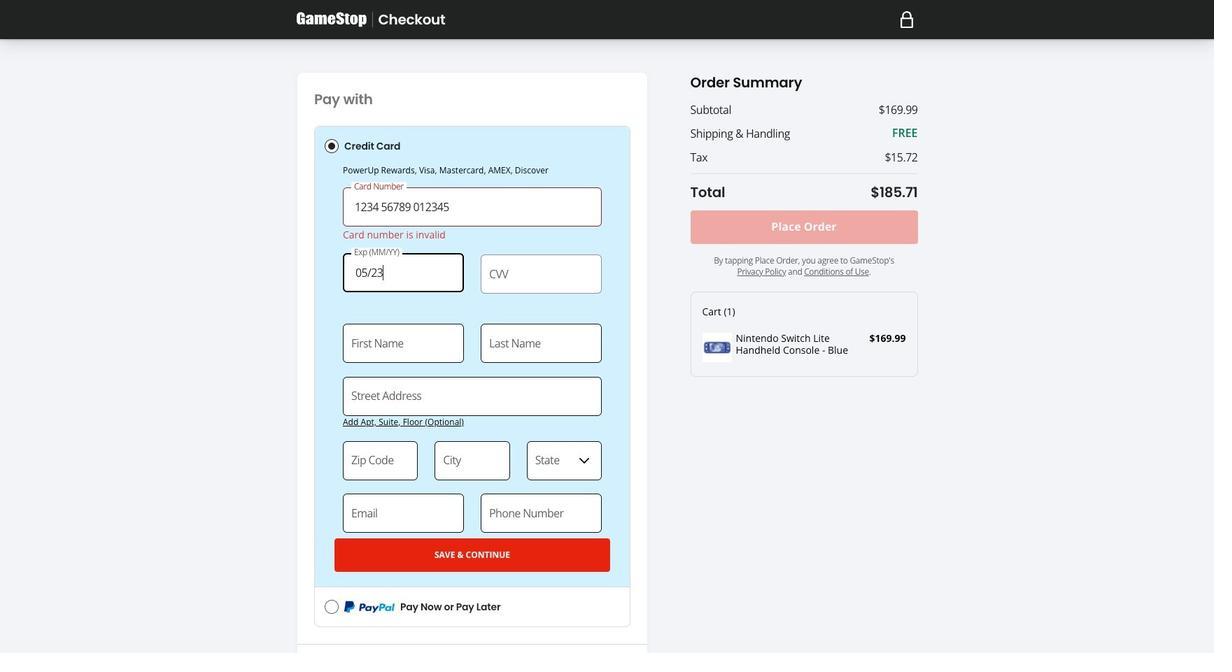 Task type: vqa. For each thing, say whether or not it's contained in the screenshot.
lock icon
yes



Task type: locate. For each thing, give the bounding box(es) containing it.
None telephone field
[[481, 494, 602, 533]]

gamestop image
[[296, 11, 366, 28]]

None text field
[[343, 324, 464, 363]]

nintendo switch lite handheld console - blue image
[[702, 333, 732, 362]]

tab list
[[314, 126, 630, 628]]

None text field
[[343, 188, 602, 227], [343, 253, 464, 292], [481, 324, 602, 363], [343, 377, 602, 416], [343, 441, 418, 480], [435, 441, 510, 480], [343, 188, 602, 227], [343, 253, 464, 292], [481, 324, 602, 363], [343, 377, 602, 416], [343, 441, 418, 480], [435, 441, 510, 480]]

None password field
[[481, 255, 602, 294]]

None email field
[[343, 494, 464, 533]]

lock icon image
[[900, 11, 914, 28]]



